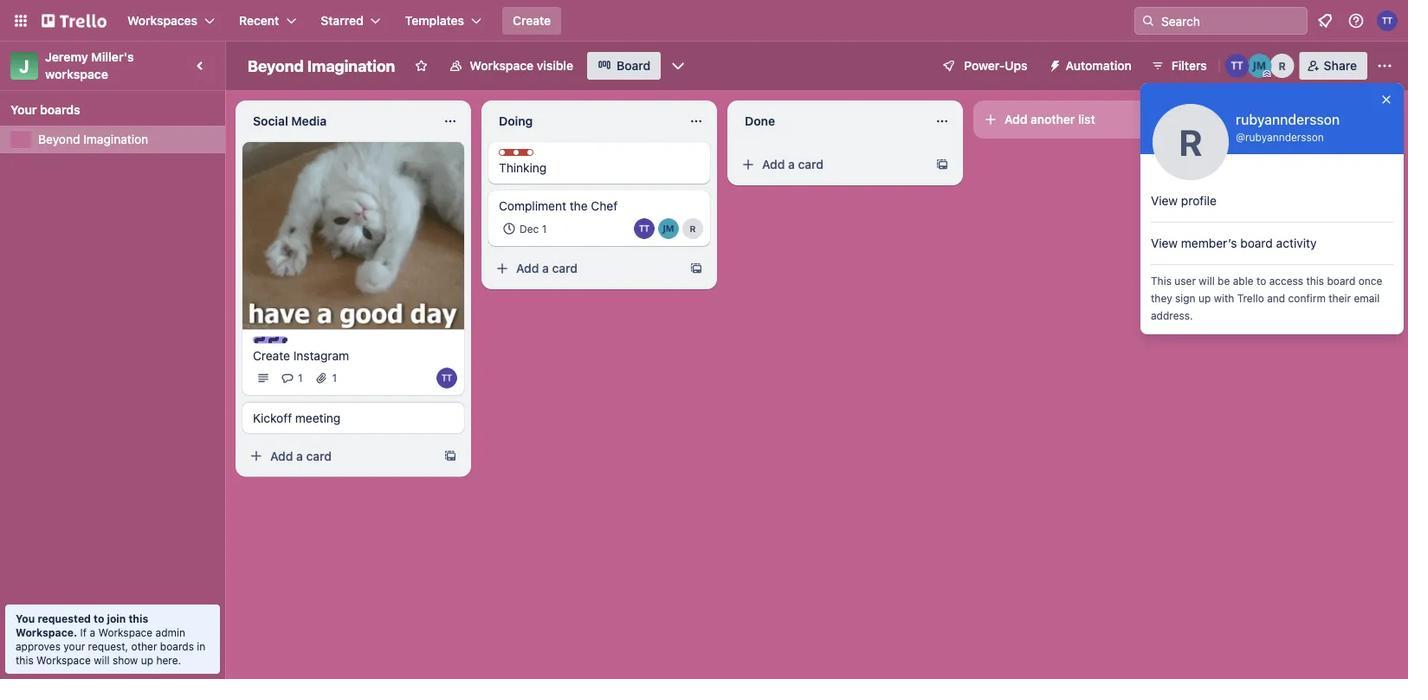 Task type: locate. For each thing, give the bounding box(es) containing it.
board up able
[[1240, 236, 1273, 250]]

beyond imagination inside text box
[[248, 56, 395, 75]]

boards
[[40, 103, 80, 117], [160, 640, 194, 652]]

1 horizontal spatial rubyanndersson (rubyanndersson) image
[[1270, 54, 1295, 78]]

1 horizontal spatial add a card
[[516, 261, 578, 275]]

r for rubyanndersson (rubyanndersson) image
[[1179, 120, 1203, 163]]

0 vertical spatial up
[[1199, 292, 1211, 304]]

create for create
[[513, 13, 551, 28]]

0 vertical spatial beyond imagination
[[248, 56, 395, 75]]

done
[[745, 114, 775, 128]]

compliment the chef
[[499, 199, 618, 213]]

starred
[[321, 13, 363, 28]]

0 horizontal spatial add a card button
[[243, 442, 437, 470]]

2 horizontal spatial card
[[798, 157, 824, 171]]

imagination down starred dropdown button
[[307, 56, 395, 75]]

up down other
[[141, 654, 153, 666]]

1 down instagram
[[332, 372, 337, 384]]

thoughts
[[516, 150, 564, 162]]

0 vertical spatial create from template… image
[[689, 262, 703, 275]]

0 horizontal spatial create from template… image
[[443, 449, 457, 463]]

1 horizontal spatial boards
[[160, 640, 194, 652]]

1 vertical spatial up
[[141, 654, 153, 666]]

beyond inside text box
[[248, 56, 304, 75]]

beyond
[[248, 56, 304, 75], [38, 132, 80, 146]]

1 view from the top
[[1151, 194, 1178, 208]]

1
[[542, 223, 547, 235], [298, 372, 303, 384], [332, 372, 337, 384]]

a down the kickoff meeting
[[296, 449, 303, 463]]

board inside this user will be able to access this board once they sign up with trello and confirm their email address.
[[1327, 275, 1356, 287]]

beyond imagination down starred
[[248, 56, 395, 75]]

1 vertical spatial r
[[1179, 120, 1203, 163]]

up inside if a workspace admin approves your request, other boards in this workspace will show up here.
[[141, 654, 153, 666]]

rubyanndersson @ rubyanndersson
[[1236, 111, 1340, 143]]

add left another
[[1005, 112, 1028, 126]]

2 view from the top
[[1151, 236, 1178, 250]]

0 horizontal spatial rubyanndersson (rubyanndersson) image
[[682, 218, 703, 239]]

your boards with 1 items element
[[10, 100, 206, 120]]

terry turtle (terryturtle) image for jeremy miller (jeremymiller198) icon
[[634, 218, 655, 239]]

request,
[[88, 640, 128, 652]]

create up workspace visible
[[513, 13, 551, 28]]

1 horizontal spatial add a card button
[[488, 255, 682, 282]]

add a card button down done text box at the top
[[734, 151, 928, 178]]

0 horizontal spatial workspace
[[36, 654, 91, 666]]

sign
[[1175, 292, 1196, 304]]

r inside image
[[1179, 120, 1203, 163]]

rubyanndersson (rubyanndersson) image
[[1270, 54, 1295, 78], [682, 218, 703, 239]]

star or unstar board image
[[414, 59, 428, 73]]

will down "request,"
[[94, 654, 110, 666]]

Dec 1 checkbox
[[499, 218, 552, 239]]

imagination
[[307, 56, 395, 75], [83, 132, 148, 146]]

terry turtle (terryturtle) image for jeremy miller (jeremymiller198) image
[[1225, 54, 1249, 78]]

1 vertical spatial terry turtle (terryturtle) image
[[634, 218, 655, 239]]

power-ups
[[964, 58, 1028, 73]]

r
[[1279, 60, 1286, 72], [1179, 120, 1203, 163], [690, 223, 696, 233]]

create inside button
[[513, 13, 551, 28]]

1 horizontal spatial terry turtle (terryturtle) image
[[634, 218, 655, 239]]

r right jeremy miller (jeremymiller198) icon
[[690, 223, 696, 233]]

add down dec
[[516, 261, 539, 275]]

create button
[[502, 7, 561, 35]]

1 horizontal spatial beyond imagination
[[248, 56, 395, 75]]

card down done text box at the top
[[798, 157, 824, 171]]

view member's board activity
[[1151, 236, 1317, 250]]

be
[[1218, 275, 1230, 287]]

rubyanndersson (rubyanndersson) image for jeremy miller (jeremymiller198) icon's r button
[[682, 218, 703, 239]]

board up their
[[1327, 275, 1356, 287]]

2 horizontal spatial this
[[1306, 275, 1324, 287]]

add a card button down "the"
[[488, 255, 682, 282]]

0 vertical spatial beyond
[[248, 56, 304, 75]]

2 vertical spatial r
[[690, 223, 696, 233]]

0 horizontal spatial will
[[94, 654, 110, 666]]

1 vertical spatial r button
[[682, 218, 703, 239]]

1 horizontal spatial imagination
[[307, 56, 395, 75]]

1 vertical spatial create from template… image
[[443, 449, 457, 463]]

starred button
[[310, 7, 391, 35]]

will inside if a workspace admin approves your request, other boards in this workspace will show up here.
[[94, 654, 110, 666]]

1 horizontal spatial r button
[[1270, 54, 1295, 78]]

1 vertical spatial to
[[94, 612, 104, 624]]

r button right jeremy miller (jeremymiller198) icon
[[682, 218, 703, 239]]

imagination down 'your boards with 1 items' element
[[83, 132, 148, 146]]

view for view member's board activity
[[1151, 236, 1178, 250]]

beyond imagination
[[248, 56, 395, 75], [38, 132, 148, 146]]

create from template… image
[[689, 262, 703, 275], [443, 449, 457, 463]]

2 vertical spatial add a card
[[270, 449, 332, 463]]

r left @
[[1179, 120, 1203, 163]]

access
[[1269, 275, 1303, 287]]

1 vertical spatial card
[[552, 261, 578, 275]]

up inside this user will be able to access this board once they sign up with trello and confirm their email address.
[[1199, 292, 1211, 304]]

1 horizontal spatial create
[[513, 13, 551, 28]]

0 vertical spatial r
[[1279, 60, 1286, 72]]

0 vertical spatial will
[[1199, 275, 1215, 287]]

automation
[[1066, 58, 1132, 73]]

add a card down the kickoff meeting
[[270, 449, 332, 463]]

1 vertical spatial this
[[129, 612, 148, 624]]

workspace visible
[[470, 58, 573, 73]]

this
[[1306, 275, 1324, 287], [129, 612, 148, 624], [16, 654, 33, 666]]

0 vertical spatial card
[[798, 157, 824, 171]]

1 vertical spatial view
[[1151, 236, 1178, 250]]

0 horizontal spatial terry turtle (terryturtle) image
[[437, 368, 457, 388]]

workspace
[[470, 58, 534, 73], [98, 626, 153, 638], [36, 654, 91, 666]]

1 horizontal spatial up
[[1199, 292, 1211, 304]]

2 horizontal spatial add a card
[[762, 157, 824, 171]]

beyond down your boards
[[38, 132, 80, 146]]

1 horizontal spatial board
[[1327, 275, 1356, 287]]

0 vertical spatial boards
[[40, 103, 80, 117]]

to
[[1257, 275, 1266, 287], [94, 612, 104, 624]]

beyond imagination down 'your boards with 1 items' element
[[38, 132, 148, 146]]

2 horizontal spatial add a card button
[[734, 151, 928, 178]]

0 horizontal spatial board
[[1240, 236, 1273, 250]]

search image
[[1141, 14, 1155, 28]]

0 horizontal spatial to
[[94, 612, 104, 624]]

2 vertical spatial card
[[306, 449, 332, 463]]

trello
[[1237, 292, 1264, 304]]

activity
[[1276, 236, 1317, 250]]

2 vertical spatial add a card button
[[243, 442, 437, 470]]

media
[[291, 114, 327, 128]]

2 horizontal spatial workspace
[[470, 58, 534, 73]]

0 vertical spatial add a card button
[[734, 151, 928, 178]]

Board name text field
[[239, 52, 404, 80]]

automation button
[[1042, 52, 1142, 80]]

rubyanndersson (rubyanndersson) image left share button
[[1270, 54, 1295, 78]]

create from template… image for doing
[[689, 262, 703, 275]]

workspace inside "button"
[[470, 58, 534, 73]]

2 horizontal spatial 1
[[542, 223, 547, 235]]

close image
[[1380, 93, 1394, 107]]

0 horizontal spatial r button
[[682, 218, 703, 239]]

a
[[788, 157, 795, 171], [542, 261, 549, 275], [296, 449, 303, 463], [90, 626, 95, 638]]

1 down the create instagram
[[298, 372, 303, 384]]

1 horizontal spatial create from template… image
[[689, 262, 703, 275]]

1 horizontal spatial workspace
[[98, 626, 153, 638]]

will
[[1199, 275, 1215, 287], [94, 654, 110, 666]]

1 vertical spatial rubyanndersson
[[1245, 131, 1324, 143]]

0 vertical spatial this
[[1306, 275, 1324, 287]]

this right join
[[129, 612, 148, 624]]

share
[[1324, 58, 1357, 73]]

add a card button for doing
[[488, 255, 682, 282]]

1 horizontal spatial beyond
[[248, 56, 304, 75]]

color: bold red, title: "thoughts" element
[[499, 149, 564, 162]]

1 vertical spatial create
[[253, 348, 290, 362]]

1 horizontal spatial will
[[1199, 275, 1215, 287]]

member's
[[1181, 236, 1237, 250]]

add a card down the done
[[762, 157, 824, 171]]

1 horizontal spatial to
[[1257, 275, 1266, 287]]

will left "be"
[[1199, 275, 1215, 287]]

a for social media
[[296, 449, 303, 463]]

workspace left visible
[[470, 58, 534, 73]]

0 vertical spatial to
[[1257, 275, 1266, 287]]

Doing text field
[[488, 107, 679, 135]]

visible
[[537, 58, 573, 73]]

0 vertical spatial workspace
[[470, 58, 534, 73]]

card down compliment the chef
[[552, 261, 578, 275]]

0 horizontal spatial this
[[16, 654, 33, 666]]

dec 1
[[520, 223, 547, 235]]

@
[[1236, 131, 1245, 143]]

here.
[[156, 654, 181, 666]]

0 vertical spatial add a card
[[762, 157, 824, 171]]

0 notifications image
[[1315, 10, 1335, 31]]

ups
[[1005, 58, 1028, 73]]

0 horizontal spatial r
[[690, 223, 696, 233]]

r right this member is an admin of this board. image
[[1279, 60, 1286, 72]]

1 vertical spatial workspace
[[98, 626, 153, 638]]

boards down admin
[[160, 640, 194, 652]]

filters
[[1172, 58, 1207, 73]]

2 horizontal spatial terry turtle (terryturtle) image
[[1225, 54, 1249, 78]]

0 horizontal spatial card
[[306, 449, 332, 463]]

1 vertical spatial will
[[94, 654, 110, 666]]

workspace down the your
[[36, 654, 91, 666]]

add a card button down kickoff meeting link
[[243, 442, 437, 470]]

0 vertical spatial rubyanndersson (rubyanndersson) image
[[1270, 54, 1295, 78]]

1 horizontal spatial r
[[1179, 120, 1203, 163]]

recent button
[[229, 7, 307, 35]]

r button
[[1270, 54, 1295, 78], [682, 218, 703, 239]]

1 vertical spatial imagination
[[83, 132, 148, 146]]

1 vertical spatial add a card button
[[488, 255, 682, 282]]

1 horizontal spatial this
[[129, 612, 148, 624]]

view profile
[[1151, 194, 1217, 208]]

in
[[197, 640, 206, 652]]

terry turtle (terryturtle) image
[[1225, 54, 1249, 78], [634, 218, 655, 239], [437, 368, 457, 388]]

up
[[1199, 292, 1211, 304], [141, 654, 153, 666]]

create instagram
[[253, 348, 349, 362]]

a for done
[[788, 157, 795, 171]]

workspace.
[[16, 626, 77, 638]]

dec
[[520, 223, 539, 235]]

jeremy miller (jeremymiller198) image
[[1248, 54, 1272, 78]]

add a card down 'dec 1'
[[516, 261, 578, 275]]

0 vertical spatial r button
[[1270, 54, 1295, 78]]

kickoff
[[253, 410, 292, 425]]

rubyanndersson
[[1236, 111, 1340, 128], [1245, 131, 1324, 143]]

up right sign
[[1199, 292, 1211, 304]]

this down approves
[[16, 654, 33, 666]]

workspace down join
[[98, 626, 153, 638]]

1 horizontal spatial card
[[552, 261, 578, 275]]

create down color: purple, title: none icon
[[253, 348, 290, 362]]

1 vertical spatial rubyanndersson (rubyanndersson) image
[[682, 218, 703, 239]]

card down meeting
[[306, 449, 332, 463]]

0 horizontal spatial up
[[141, 654, 153, 666]]

add another list
[[1005, 112, 1095, 126]]

approves
[[16, 640, 61, 652]]

0 horizontal spatial beyond imagination
[[38, 132, 148, 146]]

rubyanndersson inside rubyanndersson @ rubyanndersson
[[1245, 131, 1324, 143]]

add a card button
[[734, 151, 928, 178], [488, 255, 682, 282], [243, 442, 437, 470]]

1 right dec
[[542, 223, 547, 235]]

power-ups button
[[930, 52, 1038, 80]]

this up confirm
[[1306, 275, 1324, 287]]

0 horizontal spatial beyond
[[38, 132, 80, 146]]

view left 'profile'
[[1151, 194, 1178, 208]]

add down kickoff
[[270, 449, 293, 463]]

1 vertical spatial add a card
[[516, 261, 578, 275]]

2 horizontal spatial r
[[1279, 60, 1286, 72]]

a right if
[[90, 626, 95, 638]]

share button
[[1300, 52, 1368, 80]]

rubyanndersson (rubyanndersson) image
[[1153, 104, 1229, 180]]

create
[[513, 13, 551, 28], [253, 348, 290, 362]]

a down 'dec 1'
[[542, 261, 549, 275]]

add down the done
[[762, 157, 785, 171]]

a down done text box at the top
[[788, 157, 795, 171]]

0 horizontal spatial imagination
[[83, 132, 148, 146]]

templates
[[405, 13, 464, 28]]

beyond down the recent dropdown button
[[248, 56, 304, 75]]

0 horizontal spatial create
[[253, 348, 290, 362]]

0 vertical spatial create
[[513, 13, 551, 28]]

1 vertical spatial board
[[1327, 275, 1356, 287]]

0 vertical spatial imagination
[[307, 56, 395, 75]]

r button left share button
[[1270, 54, 1295, 78]]

rubyanndersson (rubyanndersson) image right jeremy miller (jeremymiller198) icon
[[682, 218, 703, 239]]

to right able
[[1257, 275, 1266, 287]]

board
[[1240, 236, 1273, 250], [1327, 275, 1356, 287]]

2 vertical spatial terry turtle (terryturtle) image
[[437, 368, 457, 388]]

doing
[[499, 114, 533, 128]]

2 vertical spatial this
[[16, 654, 33, 666]]

0 vertical spatial view
[[1151, 194, 1178, 208]]

create for create instagram
[[253, 348, 290, 362]]

social
[[253, 114, 288, 128]]

their
[[1329, 292, 1351, 304]]

2 vertical spatial workspace
[[36, 654, 91, 666]]

1 vertical spatial boards
[[160, 640, 194, 652]]

0 vertical spatial terry turtle (terryturtle) image
[[1225, 54, 1249, 78]]

0 horizontal spatial add a card
[[270, 449, 332, 463]]

view up this
[[1151, 236, 1178, 250]]

add a card
[[762, 157, 824, 171], [516, 261, 578, 275], [270, 449, 332, 463]]

to left join
[[94, 612, 104, 624]]

card
[[798, 157, 824, 171], [552, 261, 578, 275], [306, 449, 332, 463]]

sm image
[[1042, 52, 1066, 76]]

kickoff meeting link
[[253, 409, 454, 426]]

boards right your
[[40, 103, 80, 117]]



Task type: describe. For each thing, give the bounding box(es) containing it.
to inside this user will be able to access this board once they sign up with trello and confirm their email address.
[[1257, 275, 1266, 287]]

card for doing
[[552, 261, 578, 275]]

requested
[[38, 612, 91, 624]]

they
[[1151, 292, 1172, 304]]

power-
[[964, 58, 1005, 73]]

r button for jeremy miller (jeremymiller198) image
[[1270, 54, 1295, 78]]

1 vertical spatial beyond imagination
[[38, 132, 148, 146]]

add a card button for done
[[734, 151, 928, 178]]

view for view profile
[[1151, 194, 1178, 208]]

1 vertical spatial beyond
[[38, 132, 80, 146]]

other
[[131, 640, 157, 652]]

with
[[1214, 292, 1234, 304]]

admin
[[155, 626, 185, 638]]

imagination inside beyond imagination text box
[[307, 56, 395, 75]]

once
[[1359, 275, 1383, 287]]

thinking link
[[499, 159, 700, 177]]

add for done
[[762, 157, 785, 171]]

workspace
[[45, 67, 108, 81]]

board link
[[587, 52, 661, 80]]

confirm
[[1288, 292, 1326, 304]]

thinking
[[499, 161, 547, 175]]

this member is an admin of this board. image
[[1263, 70, 1271, 78]]

create instagram link
[[253, 347, 454, 364]]

list
[[1078, 112, 1095, 126]]

this
[[1151, 275, 1172, 287]]

1 inside option
[[542, 223, 547, 235]]

compliment
[[499, 199, 566, 213]]

add for doing
[[516, 261, 539, 275]]

create from template… image for social media
[[443, 449, 457, 463]]

jeremy miller (jeremymiller198) image
[[658, 218, 679, 239]]

color: purple, title: none image
[[253, 336, 288, 343]]

Social Media text field
[[243, 107, 433, 135]]

1 horizontal spatial 1
[[332, 372, 337, 384]]

open information menu image
[[1348, 12, 1365, 29]]

card for done
[[798, 157, 824, 171]]

terry turtle (terryturtle) image
[[1377, 10, 1398, 31]]

customize views image
[[670, 57, 687, 74]]

your
[[63, 640, 85, 652]]

workspaces
[[127, 13, 198, 28]]

address.
[[1151, 309, 1193, 321]]

and
[[1267, 292, 1285, 304]]

filters button
[[1146, 52, 1212, 80]]

meeting
[[295, 410, 341, 425]]

you
[[16, 612, 35, 624]]

imagination inside beyond imagination link
[[83, 132, 148, 146]]

show menu image
[[1376, 57, 1394, 74]]

add a card for done
[[762, 157, 824, 171]]

r for r button related to jeremy miller (jeremymiller198) image rubyanndersson (rubyanndersson) icon
[[1279, 60, 1286, 72]]

workspace visible button
[[439, 52, 584, 80]]

j
[[19, 55, 29, 76]]

add a card button for social media
[[243, 442, 437, 470]]

will inside this user will be able to access this board once they sign up with trello and confirm their email address.
[[1199, 275, 1215, 287]]

kickoff meeting
[[253, 410, 341, 425]]

another
[[1031, 112, 1075, 126]]

you requested to join this workspace.
[[16, 612, 148, 638]]

add for social media
[[270, 449, 293, 463]]

this user will be able to access this board once they sign up with trello and confirm their email address.
[[1151, 275, 1383, 321]]

jeremy
[[45, 50, 88, 64]]

r button for jeremy miller (jeremymiller198) icon
[[682, 218, 703, 239]]

jeremy miller's workspace
[[45, 50, 137, 81]]

instagram
[[293, 348, 349, 362]]

a for doing
[[542, 261, 549, 275]]

primary element
[[0, 0, 1408, 42]]

if
[[80, 626, 87, 638]]

this inside you requested to join this workspace.
[[129, 612, 148, 624]]

to inside you requested to join this workspace.
[[94, 612, 104, 624]]

add a card for social media
[[270, 449, 332, 463]]

able
[[1233, 275, 1254, 287]]

boards inside if a workspace admin approves your request, other boards in this workspace will show up here.
[[160, 640, 194, 652]]

0 horizontal spatial boards
[[40, 103, 80, 117]]

add another list button
[[973, 100, 1209, 139]]

a inside if a workspace admin approves your request, other boards in this workspace will show up here.
[[90, 626, 95, 638]]

r for rubyanndersson (rubyanndersson) icon for jeremy miller (jeremymiller198) icon's r button
[[690, 223, 696, 233]]

compliment the chef link
[[499, 197, 700, 215]]

add a card for doing
[[516, 261, 578, 275]]

card for social media
[[306, 449, 332, 463]]

chef
[[591, 199, 618, 213]]

your
[[10, 103, 37, 117]]

this inside if a workspace admin approves your request, other boards in this workspace will show up here.
[[16, 654, 33, 666]]

recent
[[239, 13, 279, 28]]

0 vertical spatial rubyanndersson
[[1236, 111, 1340, 128]]

workspaces button
[[117, 7, 225, 35]]

profile
[[1181, 194, 1217, 208]]

rubyanndersson (rubyanndersson) image for r button related to jeremy miller (jeremymiller198) image
[[1270, 54, 1295, 78]]

your boards
[[10, 103, 80, 117]]

the
[[570, 199, 588, 213]]

join
[[107, 612, 126, 624]]

Search field
[[1155, 8, 1307, 34]]

0 vertical spatial board
[[1240, 236, 1273, 250]]

email
[[1354, 292, 1380, 304]]

Done text field
[[734, 107, 925, 135]]

user
[[1175, 275, 1196, 287]]

board
[[617, 58, 651, 73]]

templates button
[[395, 7, 492, 35]]

create from template… image
[[935, 158, 949, 171]]

this inside this user will be able to access this board once they sign up with trello and confirm their email address.
[[1306, 275, 1324, 287]]

if a workspace admin approves your request, other boards in this workspace will show up here.
[[16, 626, 206, 666]]

back to home image
[[42, 7, 107, 35]]

beyond imagination link
[[38, 131, 215, 148]]

miller's
[[91, 50, 134, 64]]

thoughts thinking
[[499, 150, 564, 175]]

show
[[112, 654, 138, 666]]

0 horizontal spatial 1
[[298, 372, 303, 384]]

social media
[[253, 114, 327, 128]]

workspace navigation collapse icon image
[[189, 54, 213, 78]]



Task type: vqa. For each thing, say whether or not it's contained in the screenshot.
search icon
yes



